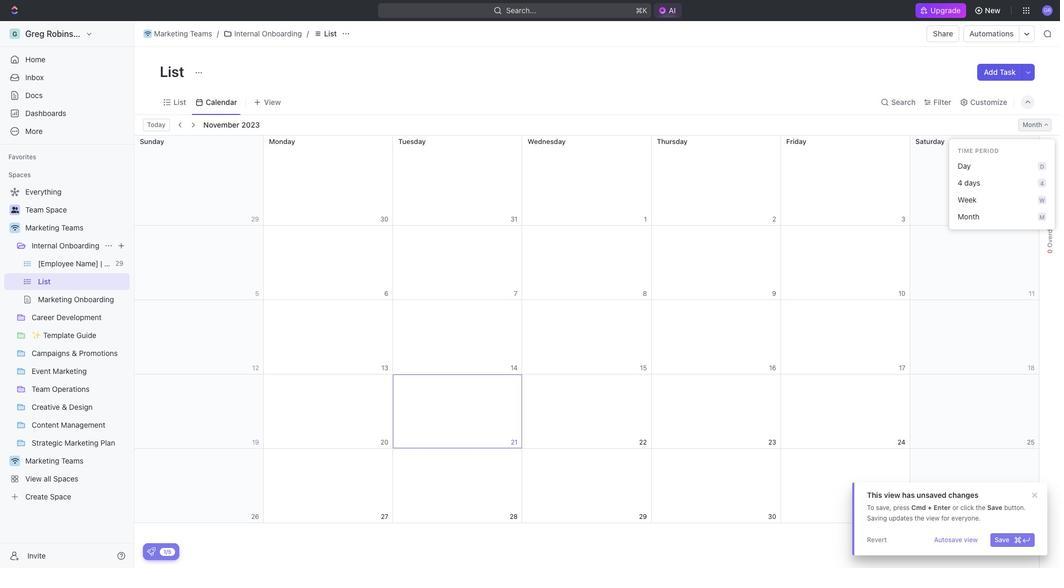 Task type: locate. For each thing, give the bounding box(es) containing it.
0 horizontal spatial onboarding
[[59, 241, 99, 250]]

2 vertical spatial view
[[964, 536, 978, 544]]

30
[[768, 512, 776, 520]]

share
[[933, 29, 953, 38]]

4
[[958, 178, 962, 187], [1040, 180, 1044, 186]]

sidebar navigation
[[0, 21, 134, 568]]

view for autosave
[[964, 536, 978, 544]]

0 vertical spatial internal onboarding link
[[221, 27, 305, 40]]

favorites button
[[4, 151, 40, 163]]

marketing
[[154, 29, 188, 38], [25, 223, 59, 232]]

overdue
[[1046, 222, 1054, 249]]

thursday
[[657, 137, 688, 146]]

revert button
[[863, 533, 891, 547]]

4 row from the top
[[134, 374, 1040, 449]]

marketing inside "sidebar" navigation
[[25, 223, 59, 232]]

inbox link
[[4, 69, 130, 86]]

internal onboarding inside tree
[[32, 241, 99, 250]]

view
[[884, 490, 900, 499], [926, 514, 940, 522], [964, 536, 978, 544]]

row containing 21
[[134, 374, 1040, 449]]

friday
[[786, 137, 806, 146]]

wednesday
[[528, 137, 566, 146]]

tree inside "sidebar" navigation
[[4, 184, 130, 505]]

0 horizontal spatial the
[[915, 514, 924, 522]]

the down cmd
[[915, 514, 924, 522]]

0 vertical spatial marketing teams link
[[141, 27, 215, 40]]

0 horizontal spatial 4
[[958, 178, 962, 187]]

view down the everyone.
[[964, 536, 978, 544]]

view inside button
[[964, 536, 978, 544]]

view up "save,"
[[884, 490, 900, 499]]

home
[[25, 55, 45, 64]]

1 horizontal spatial view
[[926, 514, 940, 522]]

marketing teams
[[154, 29, 212, 38], [25, 223, 83, 232]]

1 horizontal spatial 4
[[1040, 180, 1044, 186]]

for
[[941, 514, 950, 522]]

or
[[952, 504, 959, 512]]

4 for 4 days
[[958, 178, 962, 187]]

4 left unscheduled
[[1040, 180, 1044, 186]]

1 horizontal spatial /
[[307, 29, 309, 38]]

1 vertical spatial 0
[[1046, 249, 1054, 254]]

upgrade
[[931, 6, 961, 15]]

1 vertical spatial internal onboarding link
[[32, 237, 100, 254]]

1 horizontal spatial internal
[[234, 29, 260, 38]]

0 vertical spatial 0
[[1046, 201, 1054, 205]]

row
[[134, 136, 1040, 226], [134, 226, 1040, 300], [134, 300, 1040, 374], [134, 374, 1040, 449], [134, 449, 1040, 523]]

0 horizontal spatial marketing teams link
[[25, 219, 128, 236]]

26
[[251, 512, 259, 520]]

search button
[[878, 95, 919, 109]]

1 vertical spatial internal
[[32, 241, 57, 250]]

1 horizontal spatial month
[[1023, 121, 1042, 129]]

0 vertical spatial list link
[[311, 27, 339, 40]]

+
[[928, 504, 932, 512]]

0 vertical spatial internal
[[234, 29, 260, 38]]

0 horizontal spatial marketing teams
[[25, 223, 83, 232]]

list link
[[311, 27, 339, 40], [171, 95, 186, 109]]

0 horizontal spatial internal onboarding link
[[32, 237, 100, 254]]

wifi image
[[144, 31, 151, 36], [11, 225, 19, 231]]

1 horizontal spatial internal onboarding
[[234, 29, 302, 38]]

save left the button.
[[987, 504, 1002, 512]]

the right click
[[976, 504, 985, 512]]

0 vertical spatial marketing
[[154, 29, 188, 38]]

new
[[985, 6, 1001, 15]]

revert
[[867, 536, 887, 544]]

0 horizontal spatial wifi image
[[11, 225, 19, 231]]

29
[[639, 512, 647, 520]]

0 horizontal spatial marketing
[[25, 223, 59, 232]]

tree
[[4, 184, 130, 505]]

save
[[987, 504, 1002, 512], [995, 536, 1009, 544]]

dashboards link
[[4, 105, 130, 122]]

save down the button.
[[995, 536, 1009, 544]]

autosave view
[[934, 536, 978, 544]]

0 vertical spatial teams
[[190, 29, 212, 38]]

1 vertical spatial onboarding
[[59, 241, 99, 250]]

task
[[1000, 68, 1016, 76]]

0 horizontal spatial view
[[884, 490, 900, 499]]

teams inside tree
[[61, 223, 83, 232]]

0 horizontal spatial month
[[958, 212, 980, 221]]

1 horizontal spatial onboarding
[[262, 29, 302, 38]]

unscheduled
[[1046, 159, 1054, 201]]

3 row from the top
[[134, 300, 1040, 374]]

1 vertical spatial list
[[160, 63, 187, 80]]

0
[[1046, 201, 1054, 205], [1046, 249, 1054, 254]]

0 vertical spatial wifi image
[[144, 31, 151, 36]]

0 vertical spatial view
[[884, 490, 900, 499]]

internal onboarding
[[234, 29, 302, 38], [32, 241, 99, 250]]

2 vertical spatial list
[[174, 97, 186, 106]]

1 vertical spatial internal onboarding
[[32, 241, 99, 250]]

5 row from the top
[[134, 449, 1040, 523]]

1 vertical spatial marketing
[[25, 223, 59, 232]]

1 vertical spatial save
[[995, 536, 1009, 544]]

tuesday
[[398, 137, 426, 146]]

marketing teams link inside tree
[[25, 219, 128, 236]]

0 vertical spatial marketing teams
[[154, 29, 212, 38]]

/
[[217, 29, 219, 38], [307, 29, 309, 38]]

4 left days
[[958, 178, 962, 187]]

0 vertical spatial month
[[1023, 121, 1042, 129]]

month inside dropdown button
[[1023, 121, 1042, 129]]

1 vertical spatial marketing teams link
[[25, 219, 128, 236]]

0 horizontal spatial internal
[[32, 241, 57, 250]]

0 horizontal spatial /
[[217, 29, 219, 38]]

period
[[975, 147, 999, 154]]

1 vertical spatial teams
[[61, 223, 83, 232]]

1 vertical spatial wifi image
[[11, 225, 19, 231]]

grid
[[134, 136, 1040, 568]]

list
[[324, 29, 337, 38], [160, 63, 187, 80], [174, 97, 186, 106]]

button.
[[1004, 504, 1026, 512]]

25
[[1027, 438, 1035, 446]]

0 horizontal spatial internal onboarding
[[32, 241, 99, 250]]

view for this
[[884, 490, 900, 499]]

month
[[1023, 121, 1042, 129], [958, 212, 980, 221]]

enter
[[934, 504, 951, 512]]

the
[[976, 504, 985, 512], [915, 514, 924, 522]]

today button
[[143, 119, 170, 131]]

month down week
[[958, 212, 980, 221]]

tree containing marketing teams
[[4, 184, 130, 505]]

0 vertical spatial the
[[976, 504, 985, 512]]

1 / from the left
[[217, 29, 219, 38]]

day
[[958, 161, 971, 170]]

4 days
[[958, 178, 980, 187]]

2 horizontal spatial view
[[964, 536, 978, 544]]

internal onboarding link
[[221, 27, 305, 40], [32, 237, 100, 254]]

new button
[[970, 2, 1007, 19]]

0 horizontal spatial list link
[[171, 95, 186, 109]]

4 for 4
[[1040, 180, 1044, 186]]

marketing teams link
[[141, 27, 215, 40], [25, 219, 128, 236]]

1 vertical spatial marketing teams
[[25, 223, 83, 232]]

month up d
[[1023, 121, 1042, 129]]

everyone.
[[951, 514, 981, 522]]

autosave view button
[[930, 533, 982, 547]]

updates
[[889, 514, 913, 522]]

upgrade link
[[916, 3, 966, 18]]

view down +
[[926, 514, 940, 522]]

1 horizontal spatial marketing
[[154, 29, 188, 38]]

to
[[867, 504, 874, 512]]

add task button
[[978, 64, 1022, 81]]

1 horizontal spatial internal onboarding link
[[221, 27, 305, 40]]

0 horizontal spatial teams
[[61, 223, 83, 232]]

saving
[[867, 514, 887, 522]]

onboarding
[[262, 29, 302, 38], [59, 241, 99, 250]]

teams
[[190, 29, 212, 38], [61, 223, 83, 232]]

0 vertical spatial internal onboarding
[[234, 29, 302, 38]]

2 / from the left
[[307, 29, 309, 38]]

internal
[[234, 29, 260, 38], [32, 241, 57, 250]]

0 vertical spatial save
[[987, 504, 1002, 512]]



Task type: vqa. For each thing, say whether or not it's contained in the screenshot.
topmost the Workload
no



Task type: describe. For each thing, give the bounding box(es) containing it.
changes
[[948, 490, 979, 499]]

1 horizontal spatial list link
[[311, 27, 339, 40]]

month button
[[1018, 119, 1052, 131]]

1 vertical spatial the
[[915, 514, 924, 522]]

invite
[[27, 551, 46, 560]]

home link
[[4, 51, 130, 68]]

1/5
[[163, 548, 171, 555]]

1 horizontal spatial teams
[[190, 29, 212, 38]]

1 vertical spatial month
[[958, 212, 980, 221]]

monday
[[269, 137, 295, 146]]

calendar link
[[204, 95, 237, 109]]

1 horizontal spatial marketing teams
[[154, 29, 212, 38]]

1 vertical spatial view
[[926, 514, 940, 522]]

wifi image inside tree
[[11, 225, 19, 231]]

1 row from the top
[[134, 136, 1040, 226]]

row containing 26
[[134, 449, 1040, 523]]

customize button
[[957, 95, 1011, 109]]

cmd
[[911, 504, 926, 512]]

2 row from the top
[[134, 226, 1040, 300]]

click
[[960, 504, 974, 512]]

docs
[[25, 91, 43, 100]]

days
[[964, 178, 980, 187]]

autosave
[[934, 536, 962, 544]]

0 vertical spatial onboarding
[[262, 29, 302, 38]]

this view has unsaved changes to save, press cmd + enter or click the save button. saving updates the view for everyone.
[[867, 490, 1026, 522]]

2 0 from the top
[[1046, 249, 1054, 254]]

search...
[[506, 6, 536, 15]]

d
[[1040, 163, 1044, 170]]

week
[[958, 195, 977, 204]]

internal inside tree
[[32, 241, 57, 250]]

search
[[891, 97, 916, 106]]

save,
[[876, 504, 891, 512]]

23
[[768, 438, 776, 446]]

calendar
[[206, 97, 237, 106]]

sunday
[[140, 137, 164, 146]]

1 horizontal spatial wifi image
[[144, 31, 151, 36]]

customize
[[970, 97, 1007, 106]]

save inside button
[[995, 536, 1009, 544]]

save button
[[991, 533, 1035, 547]]

time
[[958, 147, 973, 154]]

grid containing sunday
[[134, 136, 1040, 568]]

unsaved
[[917, 490, 947, 499]]

add
[[984, 68, 998, 76]]

1 vertical spatial list link
[[171, 95, 186, 109]]

onboarding checklist button image
[[147, 547, 156, 556]]

1 0 from the top
[[1046, 201, 1054, 205]]

internal onboarding link inside tree
[[32, 237, 100, 254]]

spaces
[[8, 171, 31, 179]]

dashboards
[[25, 109, 66, 118]]

marketing teams inside "sidebar" navigation
[[25, 223, 83, 232]]

⌘k
[[636, 6, 647, 15]]

21
[[511, 438, 518, 446]]

share button
[[927, 25, 960, 42]]

save inside 'this view has unsaved changes to save, press cmd + enter or click the save button. saving updates the view for everyone.'
[[987, 504, 1002, 512]]

w
[[1039, 196, 1045, 203]]

automations button
[[964, 26, 1019, 42]]

today
[[147, 121, 165, 129]]

24
[[898, 438, 905, 446]]

favorites
[[8, 153, 36, 161]]

inbox
[[25, 73, 44, 82]]

docs link
[[4, 87, 130, 104]]

1 horizontal spatial the
[[976, 504, 985, 512]]

this
[[867, 490, 882, 499]]

add task
[[984, 68, 1016, 76]]

28
[[510, 512, 518, 520]]

press
[[893, 504, 910, 512]]

22
[[639, 438, 647, 446]]

1 horizontal spatial marketing teams link
[[141, 27, 215, 40]]

onboarding checklist button element
[[147, 547, 156, 556]]

has
[[902, 490, 915, 499]]

onboarding inside tree
[[59, 241, 99, 250]]

m
[[1040, 213, 1045, 220]]

27
[[381, 512, 388, 520]]

saturday
[[916, 137, 945, 146]]

automations
[[970, 29, 1014, 38]]

time period
[[958, 147, 999, 154]]

0 vertical spatial list
[[324, 29, 337, 38]]



